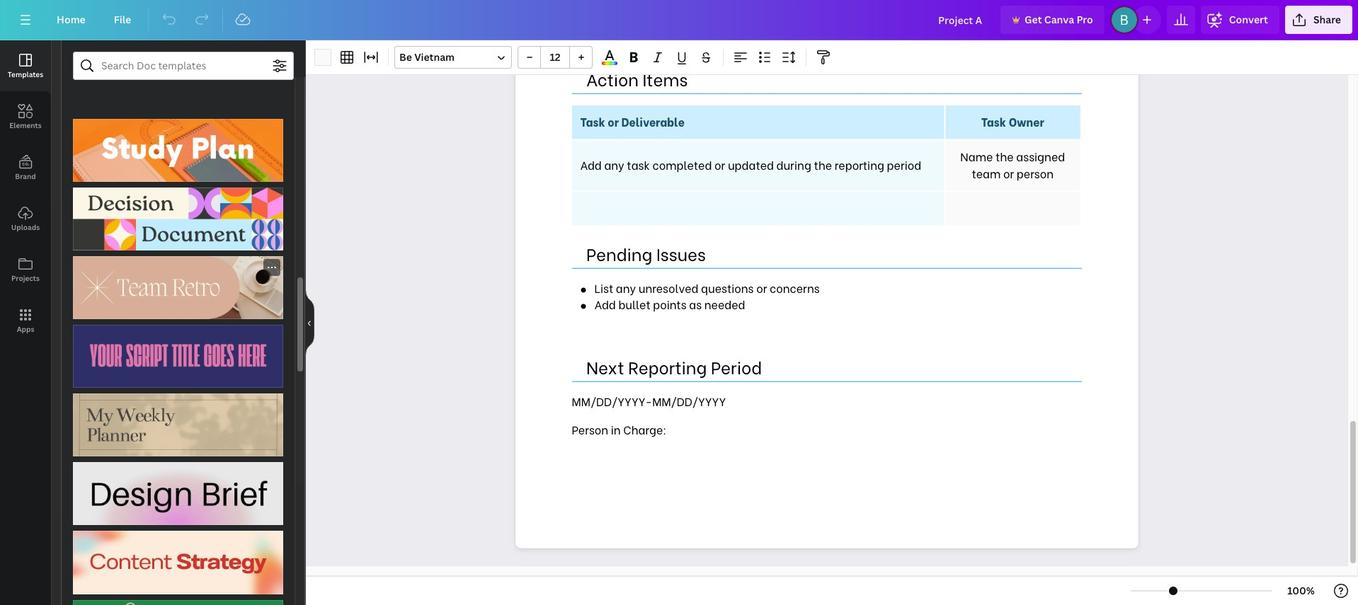 Task type: describe. For each thing, give the bounding box(es) containing it.
team retro professional docs banner in salmon tan warm classic style image
[[73, 256, 283, 319]]

get
[[1025, 13, 1042, 26]]

uploads
[[11, 222, 40, 232]]

uploads button
[[0, 193, 51, 244]]

none text field containing list any unresolved questions or concerns
[[515, 0, 1138, 549]]

elements
[[9, 120, 42, 130]]

planner personal docs banner in tan ash grey warm classic style image
[[73, 394, 283, 457]]

canva
[[1044, 13, 1074, 26]]

charge:
[[623, 421, 667, 437]]

templates button
[[0, 40, 51, 91]]

apps button
[[0, 295, 51, 346]]

add
[[595, 296, 616, 312]]

projects button
[[0, 244, 51, 295]]

file
[[114, 13, 131, 26]]

pro
[[1077, 13, 1093, 26]]

apps
[[17, 324, 34, 334]]

decision document docs banner in blue purple black geometric style group
[[73, 179, 283, 251]]

convert
[[1229, 13, 1268, 26]]

any
[[616, 280, 636, 296]]

hide image
[[305, 289, 314, 357]]

brand button
[[0, 142, 51, 193]]

decision document docs banner in blue purple black geometric style image
[[73, 188, 283, 251]]

Design title text field
[[927, 6, 995, 34]]

team retro professional docs banner in green pastel purple playful abstract style image
[[73, 600, 283, 606]]

content strategy docs banner in pastel orange red light blue soft pastels style image
[[73, 531, 283, 595]]

vietnam
[[414, 50, 455, 64]]

home link
[[45, 6, 97, 34]]

templates
[[8, 69, 43, 79]]

file button
[[103, 6, 142, 34]]

design brief docs banner in grey lilac black soft pastels style image
[[73, 463, 283, 526]]

person
[[572, 421, 608, 437]]

study plan docs banner in bright orange white vibrant professional style image
[[73, 119, 283, 182]]

elements button
[[0, 91, 51, 142]]

#fafafa image
[[314, 49, 331, 66]]

team retro professional docs banner in salmon tan warm classic style group
[[73, 256, 283, 319]]

main menu bar
[[0, 0, 1358, 40]]



Task type: vqa. For each thing, say whether or not it's contained in the screenshot.
the us
no



Task type: locate. For each thing, give the bounding box(es) containing it.
mm/dd/yyyy-mm/dd/yyyy
[[572, 393, 726, 409]]

100% button
[[1278, 580, 1324, 603]]

share button
[[1285, 6, 1353, 34]]

or
[[756, 280, 767, 296]]

mm/dd/yyyy-
[[572, 393, 652, 409]]

projects
[[11, 273, 40, 283]]

be vietnam
[[399, 50, 455, 64]]

planner personal docs banner in tan ash grey warm classic style group
[[73, 385, 283, 457]]

be
[[399, 50, 412, 64]]

study plan docs banner in bright orange white vibrant professional style group
[[73, 110, 283, 182]]

mm/dd/yyyy
[[652, 393, 726, 409]]

color range image
[[602, 62, 617, 65]]

concerns
[[770, 280, 820, 296]]

content strategy docs banner in pastel orange red light blue soft pastels style group
[[73, 523, 283, 595]]

team retro professional docs banner in green pastel purple playful abstract style group
[[73, 592, 283, 606]]

list any unresolved questions or concerns add bullet points as needed
[[595, 280, 820, 312]]

share
[[1314, 13, 1341, 26]]

get canva pro button
[[1001, 6, 1105, 34]]

design brief docs banner in grey lilac black soft pastels style group
[[73, 454, 283, 526]]

group
[[518, 46, 593, 69]]

– – number field
[[545, 50, 565, 64]]

as
[[689, 296, 702, 312]]

person in charge:
[[572, 421, 669, 437]]

in
[[611, 421, 621, 437]]

home
[[57, 13, 86, 26]]

be vietnam button
[[394, 46, 512, 69]]

list
[[595, 280, 613, 296]]

unresolved
[[639, 280, 699, 296]]

questions
[[701, 280, 754, 296]]

video script docs banner in indigo pink bold style image
[[73, 325, 283, 388]]

side panel tab list
[[0, 40, 51, 346]]

100%
[[1288, 584, 1315, 598]]

bullet
[[619, 296, 651, 312]]

needed
[[705, 296, 745, 312]]

get canva pro
[[1025, 13, 1093, 26]]

convert button
[[1201, 6, 1280, 34]]

None text field
[[515, 0, 1138, 549]]

video script docs banner in indigo pink bold style group
[[73, 317, 283, 388]]

points
[[653, 296, 687, 312]]

brand
[[15, 171, 36, 181]]

Search Doc templates search field
[[101, 52, 266, 79]]



